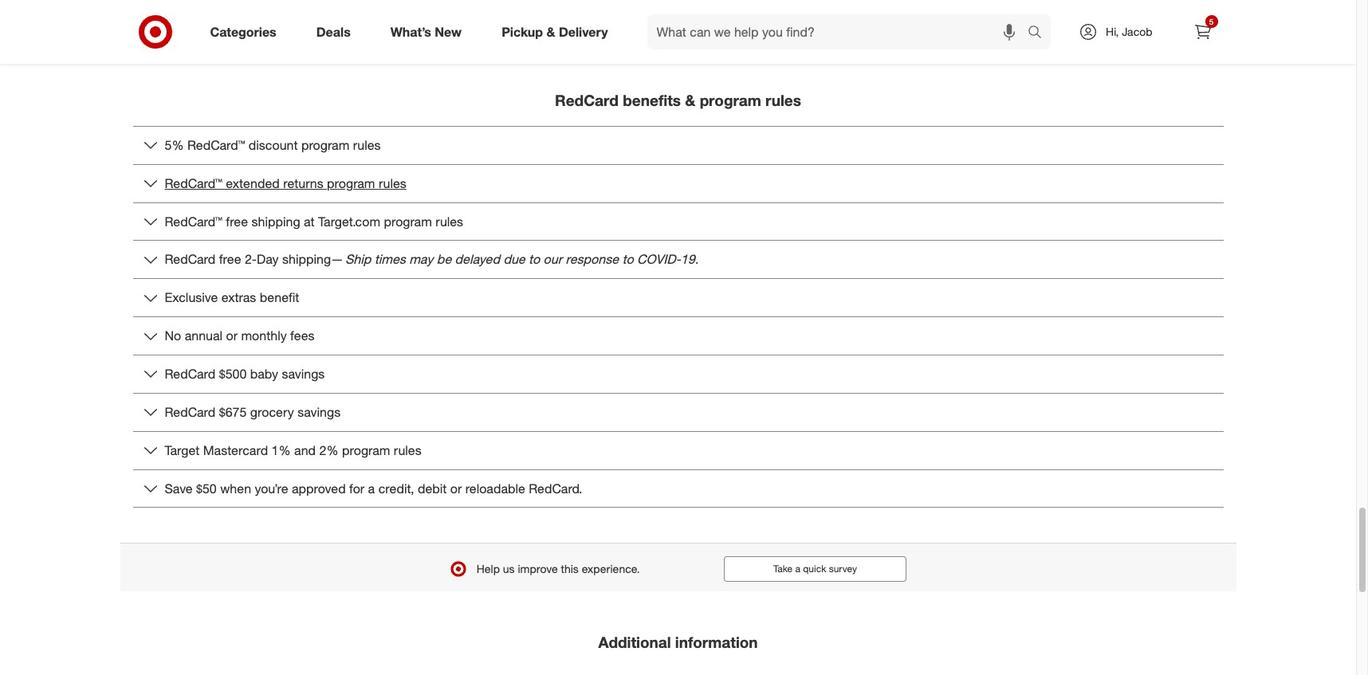 Task type: describe. For each thing, give the bounding box(es) containing it.
hi,
[[1106, 25, 1119, 38]]

5
[[1210, 17, 1214, 26]]

additional information
[[599, 634, 758, 652]]

a inside 'button'
[[796, 563, 801, 575]]

program for &
[[700, 91, 762, 109]]

redcard for redcard free 2-day shipping — ship times may be delayed due to our response to covid-19.
[[165, 252, 216, 268]]

redcard™ for free
[[165, 213, 222, 229]]

approved
[[292, 481, 346, 497]]

What can we help you find? suggestions appear below search field
[[647, 14, 1032, 49]]

no annual or monthly fees button
[[133, 318, 1224, 355]]

no annual or monthly fees
[[165, 328, 315, 344]]

redcard benefits & program rules
[[555, 91, 802, 109]]

exclusive extras benefit
[[165, 290, 299, 306]]

what's
[[391, 24, 431, 40]]

save
[[165, 481, 193, 497]]

$675
[[219, 404, 247, 420]]

1 to from the left
[[529, 252, 540, 268]]

benefits
[[623, 91, 681, 109]]

this
[[561, 563, 579, 576]]

quick
[[803, 563, 827, 575]]

redcard™ for extended
[[165, 175, 222, 191]]

redcard $500 baby savings
[[165, 366, 325, 382]]

free for redcard™
[[226, 213, 248, 229]]

exclusive extras benefit button
[[133, 279, 1224, 317]]

2%
[[319, 442, 339, 458]]

credit,
[[379, 481, 414, 497]]

rules for redcard™ extended returns program rules
[[379, 175, 407, 191]]

save $50 when you're approved for a credit, debit or reloadable redcard.
[[165, 481, 583, 497]]

shipping inside dropdown button
[[252, 213, 300, 229]]

5% redcard™ discount program rules
[[165, 137, 381, 153]]

5%
[[165, 137, 184, 153]]

pickup & delivery
[[502, 24, 608, 40]]

redcard™ extended returns program rules button
[[133, 165, 1224, 202]]

program for discount
[[301, 137, 350, 153]]

redcard $500 baby savings button
[[133, 356, 1224, 393]]

categories
[[210, 24, 277, 40]]

target.com
[[318, 213, 380, 229]]

extras
[[222, 290, 256, 306]]

1 vertical spatial &
[[685, 91, 696, 109]]

be
[[437, 252, 452, 268]]

and
[[294, 442, 316, 458]]

deals
[[316, 24, 351, 40]]

program right 2%
[[342, 442, 390, 458]]

help
[[477, 563, 500, 576]]

hi, jacob
[[1106, 25, 1153, 38]]

may
[[409, 252, 433, 268]]

savings for redcard $675 grocery savings
[[298, 404, 341, 420]]

0 horizontal spatial &
[[547, 24, 556, 40]]

0 vertical spatial redcard™
[[187, 137, 245, 153]]

survey
[[829, 563, 857, 575]]

for
[[349, 481, 365, 497]]

exclusive
[[165, 290, 218, 306]]

redcard $675 grocery savings button
[[133, 394, 1224, 431]]

program for returns
[[327, 175, 375, 191]]

$500
[[219, 366, 247, 382]]

categories link
[[197, 14, 296, 49]]

when
[[220, 481, 251, 497]]

rules for 5% redcard™ discount program rules
[[353, 137, 381, 153]]

redcard.
[[529, 481, 583, 497]]

experience.
[[582, 563, 640, 576]]

you're
[[255, 481, 288, 497]]

redcard $675 grocery savings
[[165, 404, 341, 420]]

returns
[[283, 175, 324, 191]]

1 vertical spatial shipping
[[282, 252, 331, 268]]

no
[[165, 328, 181, 344]]

2-
[[245, 252, 257, 268]]

program up may
[[384, 213, 432, 229]]

discount
[[249, 137, 298, 153]]

additional
[[599, 634, 671, 652]]

rules inside redcard™ free shipping at target.com program rules dropdown button
[[436, 213, 463, 229]]

what's new
[[391, 24, 462, 40]]

redcard™ free shipping at target.com program rules button
[[133, 203, 1224, 240]]

target
[[165, 442, 200, 458]]



Task type: vqa. For each thing, say whether or not it's contained in the screenshot.
2-
yes



Task type: locate. For each thing, give the bounding box(es) containing it.
pickup & delivery link
[[488, 14, 628, 49]]

delayed
[[455, 252, 500, 268]]

rules inside redcard™ extended returns program rules "dropdown button"
[[379, 175, 407, 191]]

redcard up target
[[165, 404, 216, 420]]

redcard inside dropdown button
[[165, 366, 216, 382]]

1%
[[272, 442, 291, 458]]

redcard inside dropdown button
[[165, 404, 216, 420]]

mastercard
[[203, 442, 268, 458]]

a right take
[[796, 563, 801, 575]]

redcard™ inside "dropdown button"
[[165, 175, 222, 191]]

target mastercard 1% and 2% program rules button
[[133, 432, 1224, 469]]

debit
[[418, 481, 447, 497]]

or right annual
[[226, 328, 238, 344]]

savings inside dropdown button
[[282, 366, 325, 382]]

at
[[304, 213, 315, 229]]

response
[[566, 252, 619, 268]]

—
[[331, 252, 342, 268]]

take a quick survey button
[[724, 557, 907, 583]]

0 vertical spatial savings
[[282, 366, 325, 382]]

free inside redcard™ free shipping at target.com program rules dropdown button
[[226, 213, 248, 229]]

search button
[[1021, 14, 1059, 53]]

1 vertical spatial or
[[450, 481, 462, 497]]

day
[[257, 252, 279, 268]]

due
[[504, 252, 525, 268]]

target mastercard 1% and 2% program rules
[[165, 442, 422, 458]]

program up target.com
[[327, 175, 375, 191]]

times
[[375, 252, 406, 268]]

redcard™ down 5%
[[165, 175, 222, 191]]

free up 2- on the left of page
[[226, 213, 248, 229]]

0 horizontal spatial to
[[529, 252, 540, 268]]

0 vertical spatial or
[[226, 328, 238, 344]]

savings
[[282, 366, 325, 382], [298, 404, 341, 420]]

a inside "dropdown button"
[[368, 481, 375, 497]]

extended
[[226, 175, 280, 191]]

program up 5% redcard™ discount program rules dropdown button
[[700, 91, 762, 109]]

redcard™ free shipping at target.com program rules
[[165, 213, 463, 229]]

delivery
[[559, 24, 608, 40]]

0 vertical spatial a
[[368, 481, 375, 497]]

us
[[503, 563, 515, 576]]

savings for redcard $500 baby savings
[[282, 366, 325, 382]]

what's new link
[[377, 14, 482, 49]]

savings up 2%
[[298, 404, 341, 420]]

jacob
[[1122, 25, 1153, 38]]

0 vertical spatial &
[[547, 24, 556, 40]]

0 horizontal spatial a
[[368, 481, 375, 497]]

free for redcard
[[219, 252, 241, 268]]

deals link
[[303, 14, 371, 49]]

0 vertical spatial shipping
[[252, 213, 300, 229]]

or inside dropdown button
[[226, 328, 238, 344]]

ship
[[345, 252, 371, 268]]

or right debit
[[450, 481, 462, 497]]

improve
[[518, 563, 558, 576]]

redcard™
[[187, 137, 245, 153], [165, 175, 222, 191], [165, 213, 222, 229]]

fees
[[290, 328, 315, 344]]

redcard for redcard $675 grocery savings
[[165, 404, 216, 420]]

&
[[547, 24, 556, 40], [685, 91, 696, 109]]

take
[[774, 563, 793, 575]]

& right pickup
[[547, 24, 556, 40]]

redcard
[[555, 91, 619, 109], [165, 252, 216, 268], [165, 366, 216, 382], [165, 404, 216, 420]]

1 horizontal spatial to
[[622, 252, 634, 268]]

rules inside target mastercard 1% and 2% program rules dropdown button
[[394, 442, 422, 458]]

help us improve this experience.
[[477, 563, 640, 576]]

2 vertical spatial redcard™
[[165, 213, 222, 229]]

free
[[226, 213, 248, 229], [219, 252, 241, 268]]

take a quick survey
[[774, 563, 857, 575]]

1 horizontal spatial a
[[796, 563, 801, 575]]

free left 2- on the left of page
[[219, 252, 241, 268]]

to
[[529, 252, 540, 268], [622, 252, 634, 268]]

or inside "dropdown button"
[[450, 481, 462, 497]]

0 vertical spatial free
[[226, 213, 248, 229]]

shipping
[[252, 213, 300, 229], [282, 252, 331, 268]]

redcard for redcard benefits & program rules
[[555, 91, 619, 109]]

to left our
[[529, 252, 540, 268]]

a right for
[[368, 481, 375, 497]]

our
[[544, 252, 562, 268]]

$50
[[196, 481, 217, 497]]

redcard left the benefits
[[555, 91, 619, 109]]

redcard™ up exclusive at the left top of the page
[[165, 213, 222, 229]]

a
[[368, 481, 375, 497], [796, 563, 801, 575]]

5 link
[[1186, 14, 1221, 49]]

1 vertical spatial savings
[[298, 404, 341, 420]]

save $50 when you're approved for a credit, debit or reloadable redcard. button
[[133, 470, 1224, 508]]

annual
[[185, 328, 223, 344]]

& right the benefits
[[685, 91, 696, 109]]

monthly
[[241, 328, 287, 344]]

program inside "dropdown button"
[[327, 175, 375, 191]]

search
[[1021, 25, 1059, 41]]

redcard™ extended returns program rules
[[165, 175, 407, 191]]

reloadable
[[466, 481, 526, 497]]

information
[[675, 634, 758, 652]]

rules
[[766, 91, 802, 109], [353, 137, 381, 153], [379, 175, 407, 191], [436, 213, 463, 229], [394, 442, 422, 458]]

or
[[226, 328, 238, 344], [450, 481, 462, 497]]

shipping left at
[[252, 213, 300, 229]]

1 horizontal spatial or
[[450, 481, 462, 497]]

5% redcard™ discount program rules button
[[133, 127, 1224, 164]]

redcard™ right 5%
[[187, 137, 245, 153]]

19.
[[681, 252, 699, 268]]

to left covid-
[[622, 252, 634, 268]]

2 to from the left
[[622, 252, 634, 268]]

pickup
[[502, 24, 543, 40]]

grocery
[[250, 404, 294, 420]]

benefit
[[260, 290, 299, 306]]

savings inside dropdown button
[[298, 404, 341, 420]]

covid-
[[637, 252, 681, 268]]

program up returns
[[301, 137, 350, 153]]

redcard for redcard $500 baby savings
[[165, 366, 216, 382]]

new
[[435, 24, 462, 40]]

1 vertical spatial redcard™
[[165, 175, 222, 191]]

1 horizontal spatial &
[[685, 91, 696, 109]]

1 vertical spatial free
[[219, 252, 241, 268]]

program
[[700, 91, 762, 109], [301, 137, 350, 153], [327, 175, 375, 191], [384, 213, 432, 229], [342, 442, 390, 458]]

1 vertical spatial a
[[796, 563, 801, 575]]

savings down fees
[[282, 366, 325, 382]]

rules inside 5% redcard™ discount program rules dropdown button
[[353, 137, 381, 153]]

shipping down at
[[282, 252, 331, 268]]

redcard up exclusive at the left top of the page
[[165, 252, 216, 268]]

redcard down annual
[[165, 366, 216, 382]]

0 horizontal spatial or
[[226, 328, 238, 344]]

rules for redcard benefits & program rules
[[766, 91, 802, 109]]

redcard free 2-day shipping — ship times may be delayed due to our response to covid-19.
[[165, 252, 699, 268]]

baby
[[250, 366, 278, 382]]



